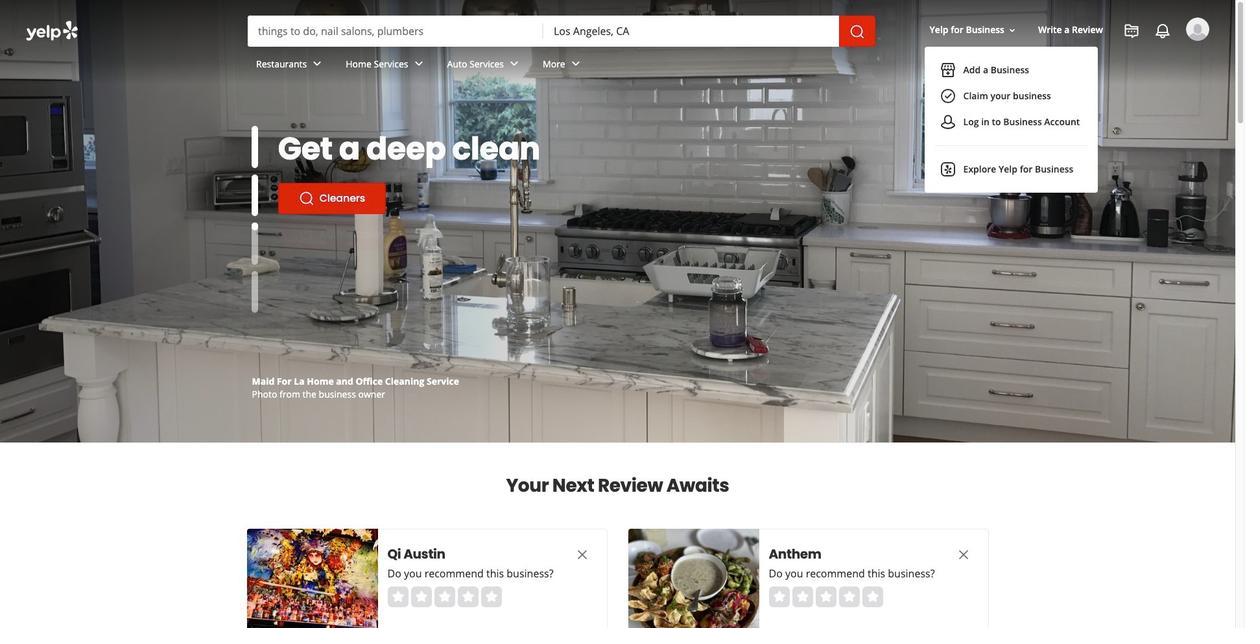 Task type: describe. For each thing, give the bounding box(es) containing it.
photo of anthem image
[[628, 529, 760, 628]]

search image
[[850, 24, 866, 39]]

2 24 search v2 image from the top
[[299, 227, 314, 243]]

2 24 chevron down v2 image from the left
[[507, 56, 522, 72]]

1 24 chevron down v2 image from the left
[[411, 56, 427, 72]]

none field things to do, nail salons, plumbers
[[248, 16, 544, 47]]

24 friends v2 image
[[941, 115, 956, 130]]

1 24 search v2 image from the top
[[299, 191, 314, 206]]

jeremy m. image
[[1187, 18, 1210, 41]]

24 claim v2 image
[[941, 89, 956, 104]]

1 select slide image from the top
[[251, 126, 258, 168]]

rating element for photo of anthem (no rating) image
[[769, 587, 884, 607]]

2 24 chevron down v2 image from the left
[[568, 56, 584, 72]]

photo of qi austin image
[[247, 529, 378, 628]]

none field the address, neighborhood, city, state or zip
[[544, 16, 840, 47]]



Task type: locate. For each thing, give the bounding box(es) containing it.
1 horizontal spatial (no rating) image
[[769, 587, 884, 607]]

0 vertical spatial 24 search v2 image
[[299, 191, 314, 206]]

24 search v2 image
[[299, 191, 314, 206], [299, 227, 314, 243]]

1 vertical spatial select slide image
[[251, 174, 258, 216]]

24 yelp for biz v2 image
[[941, 162, 956, 177]]

dismiss card image
[[956, 547, 972, 562]]

1 horizontal spatial 24 chevron down v2 image
[[568, 56, 584, 72]]

2 (no rating) image from the left
[[769, 587, 884, 607]]

things to do, nail salons, plumbers search field
[[248, 16, 544, 47]]

None field
[[248, 16, 544, 47], [544, 16, 840, 47]]

rating element for photo of qi austin (no rating) image
[[388, 587, 502, 607]]

address, neighborhood, city, state or zip search field
[[544, 16, 840, 47]]

2 select slide image from the top
[[251, 174, 258, 216]]

0 horizontal spatial (no rating) image
[[388, 587, 502, 607]]

business categories element
[[246, 47, 1210, 84]]

None search field
[[0, 0, 1236, 193]]

notifications image
[[1156, 23, 1171, 39]]

0 horizontal spatial 24 chevron down v2 image
[[411, 56, 427, 72]]

24 chevron down v2 image
[[310, 56, 325, 72], [507, 56, 522, 72]]

None search field
[[248, 16, 876, 47]]

0 horizontal spatial 24 chevron down v2 image
[[310, 56, 325, 72]]

0 horizontal spatial rating element
[[388, 587, 502, 607]]

24 add biz v2 image
[[941, 63, 956, 78]]

24 chevron down v2 image
[[411, 56, 427, 72], [568, 56, 584, 72]]

1 horizontal spatial rating element
[[769, 587, 884, 607]]

select slide image
[[251, 126, 258, 168], [251, 174, 258, 216]]

1 24 chevron down v2 image from the left
[[310, 56, 325, 72]]

1 rating element from the left
[[388, 587, 502, 607]]

(no rating) image for photo of qi austin
[[388, 587, 502, 607]]

None radio
[[388, 587, 408, 607], [411, 587, 432, 607], [458, 587, 479, 607], [769, 587, 790, 607], [816, 587, 837, 607], [863, 587, 884, 607], [388, 587, 408, 607], [411, 587, 432, 607], [458, 587, 479, 607], [769, 587, 790, 607], [816, 587, 837, 607], [863, 587, 884, 607]]

0 vertical spatial select slide image
[[251, 126, 258, 168]]

1 none field from the left
[[248, 16, 544, 47]]

dismiss card image
[[575, 547, 590, 562]]

(no rating) image
[[388, 587, 502, 607], [769, 587, 884, 607]]

2 rating element from the left
[[769, 587, 884, 607]]

None radio
[[434, 587, 455, 607], [481, 587, 502, 607], [793, 587, 813, 607], [839, 587, 860, 607], [434, 587, 455, 607], [481, 587, 502, 607], [793, 587, 813, 607], [839, 587, 860, 607]]

2 none field from the left
[[544, 16, 840, 47]]

16 chevron down v2 image
[[1008, 25, 1018, 35]]

(no rating) image for photo of anthem
[[769, 587, 884, 607]]

1 horizontal spatial 24 chevron down v2 image
[[507, 56, 522, 72]]

1 (no rating) image from the left
[[388, 587, 502, 607]]

user actions element
[[920, 16, 1228, 193]]

1 vertical spatial 24 search v2 image
[[299, 227, 314, 243]]

projects image
[[1125, 23, 1140, 39]]

rating element
[[388, 587, 502, 607], [769, 587, 884, 607]]



Task type: vqa. For each thing, say whether or not it's contained in the screenshot.
Rating element
yes



